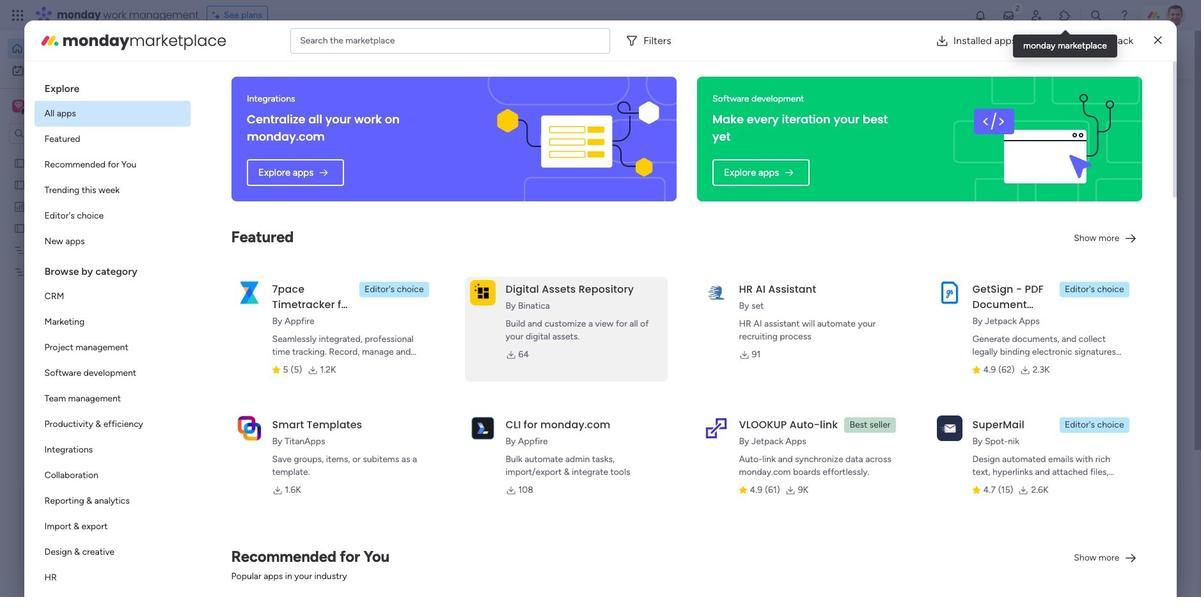 Task type: vqa. For each thing, say whether or not it's contained in the screenshot.
first circle o icon from the bottom
yes



Task type: describe. For each thing, give the bounding box(es) containing it.
1 banner logo image from the left
[[495, 77, 661, 202]]

quick search results list box
[[236, 120, 921, 446]]

0 horizontal spatial monday marketplace image
[[39, 30, 60, 51]]

2 banner logo image from the left
[[961, 77, 1127, 202]]

0 horizontal spatial terry turtle image
[[266, 573, 292, 598]]

1 circle o image from the top
[[971, 153, 979, 162]]

2 heading from the top
[[34, 255, 190, 284]]

2 image
[[1012, 1, 1024, 15]]

workspace image
[[12, 99, 25, 113]]

1 check circle image from the top
[[971, 120, 979, 130]]

dapulse x slim image
[[1154, 33, 1162, 48]]

v2 bolt switch image
[[1062, 48, 1070, 62]]



Task type: locate. For each thing, give the bounding box(es) containing it.
0 vertical spatial circle o image
[[971, 153, 979, 162]]

invite members image
[[1031, 9, 1043, 22]]

public board image
[[13, 157, 26, 169], [13, 178, 26, 191], [13, 222, 26, 234], [252, 233, 266, 248]]

2 circle o image from the top
[[971, 169, 979, 179]]

banner logo image
[[495, 77, 661, 202], [961, 77, 1127, 202]]

v2 user feedback image
[[962, 47, 972, 62]]

circle o image
[[971, 153, 979, 162], [971, 169, 979, 179]]

1 horizontal spatial monday marketplace image
[[1059, 9, 1072, 22]]

1 vertical spatial heading
[[34, 255, 190, 284]]

close recently visited image
[[236, 104, 251, 120]]

1 horizontal spatial terry turtle image
[[1166, 5, 1186, 26]]

1 vertical spatial monday marketplace image
[[39, 30, 60, 51]]

dapulse x slim image
[[1125, 93, 1140, 108]]

option
[[8, 38, 155, 59], [8, 60, 155, 81], [34, 101, 190, 127], [34, 127, 190, 152], [0, 151, 163, 154], [34, 152, 190, 178], [34, 178, 190, 203], [34, 203, 190, 229], [34, 229, 190, 255], [34, 284, 190, 310], [34, 310, 190, 335], [34, 335, 190, 361], [34, 361, 190, 386], [34, 386, 190, 412], [34, 412, 190, 438], [34, 438, 190, 463], [34, 463, 190, 489], [34, 489, 190, 514], [34, 514, 190, 540], [34, 540, 190, 566], [34, 566, 190, 591]]

monday marketplace image
[[1059, 9, 1072, 22], [39, 30, 60, 51]]

see plans image
[[212, 8, 224, 22]]

0 vertical spatial heading
[[34, 72, 190, 101]]

terry turtle image
[[1166, 5, 1186, 26], [266, 573, 292, 598]]

list box
[[34, 72, 190, 598], [0, 149, 163, 455]]

1 vertical spatial terry turtle image
[[266, 573, 292, 598]]

app logo image
[[236, 280, 262, 306], [470, 280, 496, 306], [703, 280, 729, 306], [937, 280, 963, 306], [236, 416, 262, 441], [470, 416, 496, 441], [703, 416, 729, 441], [937, 416, 963, 441]]

0 vertical spatial monday marketplace image
[[1059, 9, 1072, 22]]

check circle image
[[971, 120, 979, 130], [971, 136, 979, 146]]

0 vertical spatial check circle image
[[971, 120, 979, 130]]

0 vertical spatial terry turtle image
[[1166, 5, 1186, 26]]

public board image inside quick search results 'list box'
[[252, 233, 266, 248]]

1 horizontal spatial banner logo image
[[961, 77, 1127, 202]]

public dashboard image
[[13, 200, 26, 212]]

search everything image
[[1090, 9, 1103, 22]]

Search in workspace field
[[27, 126, 107, 141]]

workspace image
[[14, 99, 23, 113]]

1 vertical spatial circle o image
[[971, 169, 979, 179]]

templates image image
[[963, 257, 1132, 346]]

help image
[[1118, 9, 1131, 22]]

notifications image
[[974, 9, 987, 22]]

getting started element
[[952, 466, 1144, 517]]

workspace selection element
[[12, 99, 107, 115]]

heading
[[34, 72, 190, 101], [34, 255, 190, 284]]

update feed image
[[1002, 9, 1015, 22]]

select product image
[[12, 9, 24, 22]]

circle o image
[[971, 185, 979, 195]]

1 heading from the top
[[34, 72, 190, 101]]

2 check circle image from the top
[[971, 136, 979, 146]]

component image
[[252, 410, 264, 422]]

1 vertical spatial check circle image
[[971, 136, 979, 146]]

0 horizontal spatial banner logo image
[[495, 77, 661, 202]]



